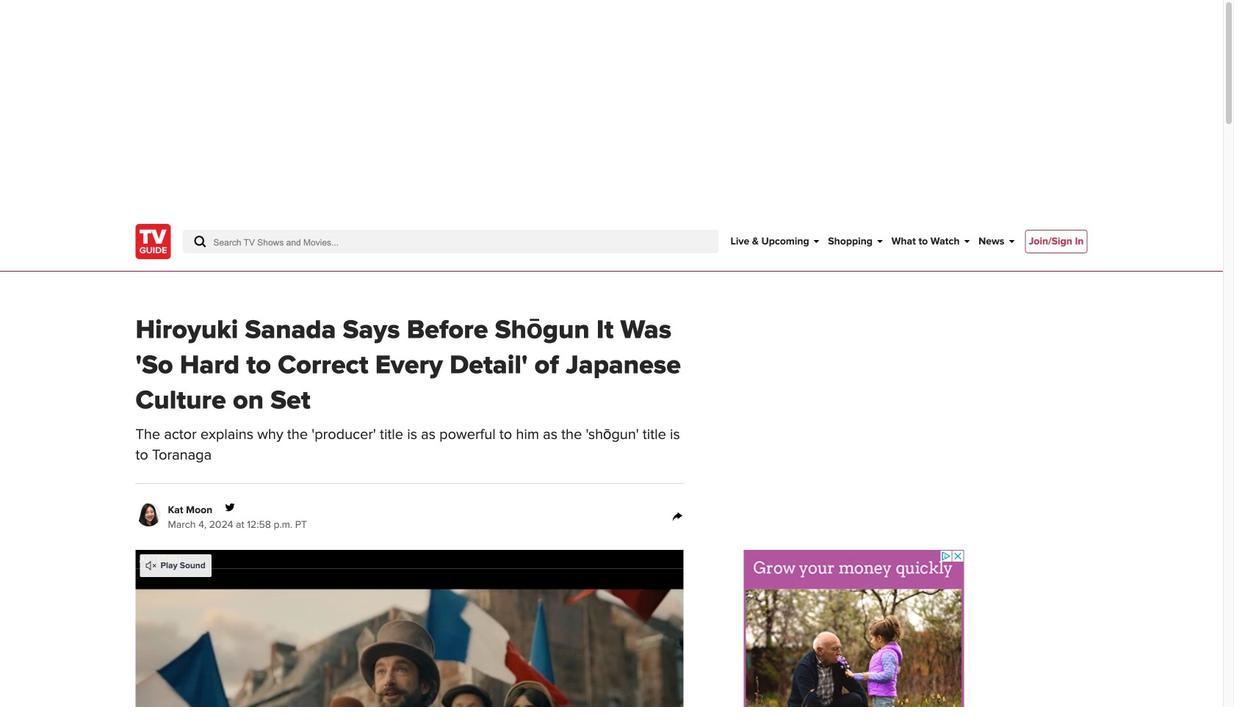 Task type: vqa. For each thing, say whether or not it's contained in the screenshot.
the Gordon Cormier, Avatar: The Last Airbender
no



Task type: locate. For each thing, give the bounding box(es) containing it.
portrait cropped.jpg image
[[137, 503, 161, 527]]

None field
[[183, 230, 719, 254]]

menu bar
[[731, 212, 1015, 271]]

video player application
[[136, 550, 684, 708]]

menu item
[[1026, 230, 1088, 254]]



